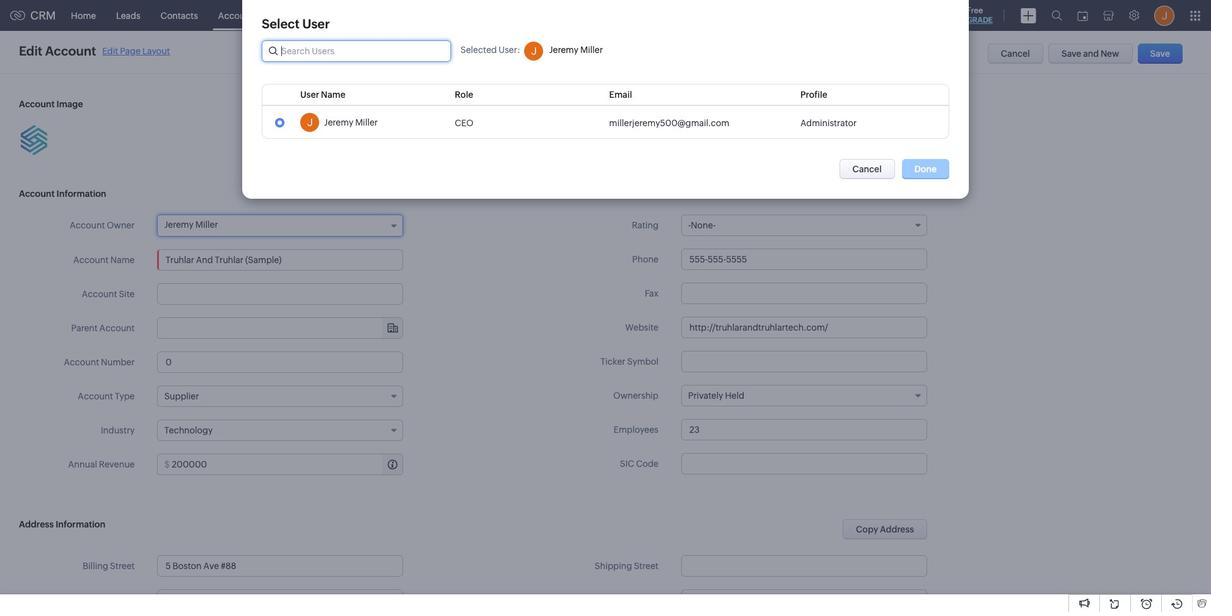 Task type: vqa. For each thing, say whether or not it's contained in the screenshot.
Contacts image
no



Task type: describe. For each thing, give the bounding box(es) containing it.
billing street
[[83, 561, 135, 571]]

page
[[120, 46, 141, 56]]

fax
[[645, 288, 659, 298]]

2 vertical spatial jeremy miller
[[164, 220, 218, 230]]

save and new button
[[1049, 44, 1133, 64]]

save for save
[[1151, 49, 1170, 59]]

owner
[[107, 220, 135, 230]]

send
[[597, 36, 618, 46]]

image
[[57, 99, 83, 109]]

name for user name
[[321, 90, 346, 100]]

leads
[[116, 10, 140, 21]]

2 vertical spatial user
[[300, 90, 319, 100]]

deals link
[[268, 0, 310, 31]]

select user
[[262, 16, 330, 31]]

cancel for the top cancel 'button'
[[1001, 49, 1030, 59]]

0 horizontal spatial address
[[19, 519, 54, 529]]

sic
[[620, 459, 635, 469]]

account information
[[19, 189, 106, 199]]

free
[[967, 6, 983, 15]]

website
[[625, 322, 659, 333]]

employees
[[614, 425, 659, 435]]

user for select user
[[302, 16, 330, 31]]

save for save and new
[[1062, 49, 1082, 59]]

done button
[[732, 102, 780, 123]]

code
[[636, 459, 659, 469]]

account for account type
[[78, 391, 113, 401]]

deals
[[278, 10, 300, 21]]

millerjeremy500@gmail.com
[[609, 118, 730, 128]]

leads link
[[106, 0, 151, 31]]

ownership
[[613, 391, 659, 401]]

site
[[119, 289, 135, 299]]

type
[[115, 391, 135, 401]]

selected
[[461, 45, 497, 55]]

annual revenue
[[68, 459, 135, 469]]

information for address
[[56, 519, 105, 529]]

0 vertical spatial jeremy miller
[[549, 45, 603, 55]]

parent account
[[71, 323, 135, 333]]

account for account name
[[73, 255, 109, 265]]

ticker
[[601, 356, 626, 367]]

0 vertical spatial email
[[620, 36, 643, 46]]

1 horizontal spatial address
[[880, 524, 914, 534]]

1 vertical spatial email
[[609, 90, 632, 100]]

account for account image
[[19, 99, 55, 109]]

profile
[[801, 90, 828, 100]]

0 horizontal spatial edit
[[19, 44, 42, 58]]

address information copy address
[[19, 519, 914, 534]]

shipping street
[[595, 561, 659, 571]]

select
[[262, 16, 300, 31]]

role
[[455, 90, 473, 100]]

selected user :
[[461, 45, 520, 55]]

sic code
[[620, 459, 659, 469]]

tasks link
[[310, 0, 353, 31]]

industry
[[101, 425, 135, 435]]

phone
[[632, 254, 659, 264]]

account number
[[64, 357, 135, 367]]

information for account
[[57, 189, 106, 199]]

annual
[[68, 459, 97, 469]]

contacts link
[[151, 0, 208, 31]]

crm link
[[10, 9, 56, 22]]

save and new
[[1062, 49, 1120, 59]]

0 vertical spatial miller
[[580, 45, 603, 55]]



Task type: locate. For each thing, give the bounding box(es) containing it.
name up site
[[110, 255, 135, 265]]

tasks
[[320, 10, 343, 21]]

0 horizontal spatial cancel button
[[669, 102, 725, 123]]

0 vertical spatial cancel
[[1001, 49, 1030, 59]]

account name
[[73, 255, 135, 265]]

2 horizontal spatial miller
[[580, 45, 603, 55]]

cancel button left done
[[669, 102, 725, 123]]

0 horizontal spatial save
[[1062, 49, 1082, 59]]

0 vertical spatial name
[[321, 90, 346, 100]]

1 vertical spatial jeremy miller
[[324, 117, 378, 127]]

1 vertical spatial cancel button
[[669, 102, 725, 123]]

2 horizontal spatial cancel
[[1001, 49, 1030, 59]]

2 horizontal spatial jeremy miller
[[549, 45, 603, 55]]

cancel button down upgrade
[[988, 44, 1044, 64]]

2 vertical spatial cancel button
[[840, 159, 895, 179]]

edit page layout link
[[102, 46, 170, 56]]

copy address button
[[843, 519, 928, 539]]

None text field
[[157, 249, 403, 271], [681, 317, 928, 338], [157, 351, 403, 373], [157, 555, 403, 577], [157, 589, 403, 611], [681, 589, 928, 611], [157, 249, 403, 271], [681, 317, 928, 338], [157, 351, 403, 373], [157, 555, 403, 577], [157, 589, 403, 611], [681, 589, 928, 611]]

1 vertical spatial user
[[499, 45, 517, 55]]

account for account owner
[[70, 220, 105, 230]]

2 vertical spatial jeremy
[[164, 220, 194, 230]]

jeremy
[[549, 45, 579, 55], [324, 117, 354, 127], [164, 220, 194, 230]]

1 horizontal spatial cancel
[[853, 164, 882, 174]]

0 horizontal spatial name
[[110, 255, 135, 265]]

information
[[57, 189, 106, 199], [56, 519, 105, 529]]

1 horizontal spatial edit
[[102, 46, 118, 56]]

layout
[[142, 46, 170, 56]]

billing
[[83, 561, 108, 571]]

1 vertical spatial cancel
[[683, 107, 712, 118]]

edit inside edit account edit page layout
[[102, 46, 118, 56]]

edit
[[19, 44, 42, 58], [102, 46, 118, 56]]

and
[[1083, 49, 1099, 59]]

0 horizontal spatial cancel
[[683, 107, 712, 118]]

home link
[[61, 0, 106, 31]]

save inside button
[[1151, 49, 1170, 59]]

account down image
[[19, 189, 55, 199]]

edit left the page
[[102, 46, 118, 56]]

account site
[[82, 289, 135, 299]]

0 vertical spatial information
[[57, 189, 106, 199]]

2 save from the left
[[1151, 49, 1170, 59]]

cancel
[[1001, 49, 1030, 59], [683, 107, 712, 118], [853, 164, 882, 174]]

1 horizontal spatial save
[[1151, 49, 1170, 59]]

1 street from the left
[[110, 561, 135, 571]]

number
[[101, 357, 135, 367]]

cancel for cancel 'button' to the middle
[[683, 107, 712, 118]]

0 horizontal spatial jeremy
[[164, 220, 194, 230]]

information up account owner
[[57, 189, 106, 199]]

1 save from the left
[[1062, 49, 1082, 59]]

information inside the address information copy address
[[56, 519, 105, 529]]

email
[[620, 36, 643, 46], [609, 90, 632, 100]]

street right shipping
[[634, 561, 659, 571]]

to
[[693, 36, 702, 46]]

send email notification to
[[597, 36, 704, 46]]

address
[[19, 519, 54, 529], [880, 524, 914, 534]]

account left owner
[[70, 220, 105, 230]]

1 horizontal spatial jeremy
[[324, 117, 354, 127]]

None text field
[[681, 249, 928, 270], [681, 283, 928, 304], [157, 283, 403, 305], [681, 351, 928, 372], [681, 419, 928, 440], [681, 453, 928, 474], [172, 454, 403, 474], [681, 555, 928, 577], [681, 249, 928, 270], [681, 283, 928, 304], [157, 283, 403, 305], [681, 351, 928, 372], [681, 419, 928, 440], [681, 453, 928, 474], [172, 454, 403, 474], [681, 555, 928, 577]]

copy
[[856, 524, 878, 534]]

:
[[517, 45, 520, 55]]

home
[[71, 10, 96, 21]]

Search Users text field
[[262, 41, 451, 61]]

save right new
[[1151, 49, 1170, 59]]

notification
[[644, 36, 692, 46]]

jeremy right owner
[[164, 220, 194, 230]]

account owner
[[70, 220, 135, 230]]

1 vertical spatial miller
[[355, 117, 378, 127]]

street for billing street
[[110, 561, 135, 571]]

jeremy down "user name"
[[324, 117, 354, 127]]

1 horizontal spatial cancel button
[[840, 159, 895, 179]]

2 vertical spatial cancel
[[853, 164, 882, 174]]

done
[[745, 107, 767, 118]]

2 street from the left
[[634, 561, 659, 571]]

1 horizontal spatial name
[[321, 90, 346, 100]]

cancel button
[[988, 44, 1044, 64], [669, 102, 725, 123], [840, 159, 895, 179]]

administrator
[[801, 118, 857, 128]]

account type
[[78, 391, 135, 401]]

0 horizontal spatial miller
[[195, 220, 218, 230]]

cancel for the bottommost cancel 'button'
[[853, 164, 882, 174]]

contacts
[[161, 10, 198, 21]]

email right send
[[620, 36, 643, 46]]

0 horizontal spatial street
[[110, 561, 135, 571]]

new
[[1101, 49, 1120, 59]]

shipping
[[595, 561, 632, 571]]

accounts
[[218, 10, 258, 21]]

rating
[[632, 220, 659, 230]]

account image
[[19, 99, 83, 109]]

parent
[[71, 323, 98, 333]]

1 vertical spatial name
[[110, 255, 135, 265]]

0 vertical spatial user
[[302, 16, 330, 31]]

street for shipping street
[[634, 561, 659, 571]]

1 horizontal spatial jeremy miller
[[324, 117, 378, 127]]

1 horizontal spatial miller
[[355, 117, 378, 127]]

crm
[[30, 9, 56, 22]]

account for account site
[[82, 289, 117, 299]]

street
[[110, 561, 135, 571], [634, 561, 659, 571]]

0 vertical spatial jeremy
[[549, 45, 579, 55]]

0 vertical spatial cancel button
[[988, 44, 1044, 64]]

save
[[1062, 49, 1082, 59], [1151, 49, 1170, 59]]

0 horizontal spatial jeremy miller
[[164, 220, 218, 230]]

account down parent
[[64, 357, 99, 367]]

1 vertical spatial jeremy
[[324, 117, 354, 127]]

save inside 'save and new' button
[[1062, 49, 1082, 59]]

account left site
[[82, 289, 117, 299]]

image image
[[19, 125, 49, 155]]

symbol
[[627, 356, 659, 367]]

user
[[302, 16, 330, 31], [499, 45, 517, 55], [300, 90, 319, 100]]

2 horizontal spatial cancel button
[[988, 44, 1044, 64]]

1 horizontal spatial street
[[634, 561, 659, 571]]

cancel button down administrator
[[840, 159, 895, 179]]

account left type
[[78, 391, 113, 401]]

save left and
[[1062, 49, 1082, 59]]

2 vertical spatial miller
[[195, 220, 218, 230]]

information up billing
[[56, 519, 105, 529]]

account
[[45, 44, 96, 58], [19, 99, 55, 109], [19, 189, 55, 199], [70, 220, 105, 230], [73, 255, 109, 265], [82, 289, 117, 299], [99, 323, 135, 333], [64, 357, 99, 367], [78, 391, 113, 401]]

account down account owner
[[73, 255, 109, 265]]

account left image
[[19, 99, 55, 109]]

jeremy miller
[[549, 45, 603, 55], [324, 117, 378, 127], [164, 220, 218, 230]]

free upgrade
[[957, 6, 993, 25]]

street right billing
[[110, 561, 135, 571]]

ceo
[[455, 118, 474, 128]]

account right parent
[[99, 323, 135, 333]]

revenue
[[99, 459, 135, 469]]

account for account number
[[64, 357, 99, 367]]

edit account edit page layout
[[19, 44, 170, 58]]

account down home link
[[45, 44, 96, 58]]

jeremy left send
[[549, 45, 579, 55]]

ticker symbol
[[601, 356, 659, 367]]

user name
[[300, 90, 346, 100]]

1 vertical spatial information
[[56, 519, 105, 529]]

name down search users text field
[[321, 90, 346, 100]]

user for selected user :
[[499, 45, 517, 55]]

account for account information
[[19, 189, 55, 199]]

2 horizontal spatial jeremy
[[549, 45, 579, 55]]

edit down crm link
[[19, 44, 42, 58]]

miller
[[580, 45, 603, 55], [355, 117, 378, 127], [195, 220, 218, 230]]

name
[[321, 90, 346, 100], [110, 255, 135, 265]]

email down send
[[609, 90, 632, 100]]

upgrade
[[957, 16, 993, 25]]

name for account name
[[110, 255, 135, 265]]

accounts link
[[208, 0, 268, 31]]

save button
[[1138, 44, 1183, 64]]



